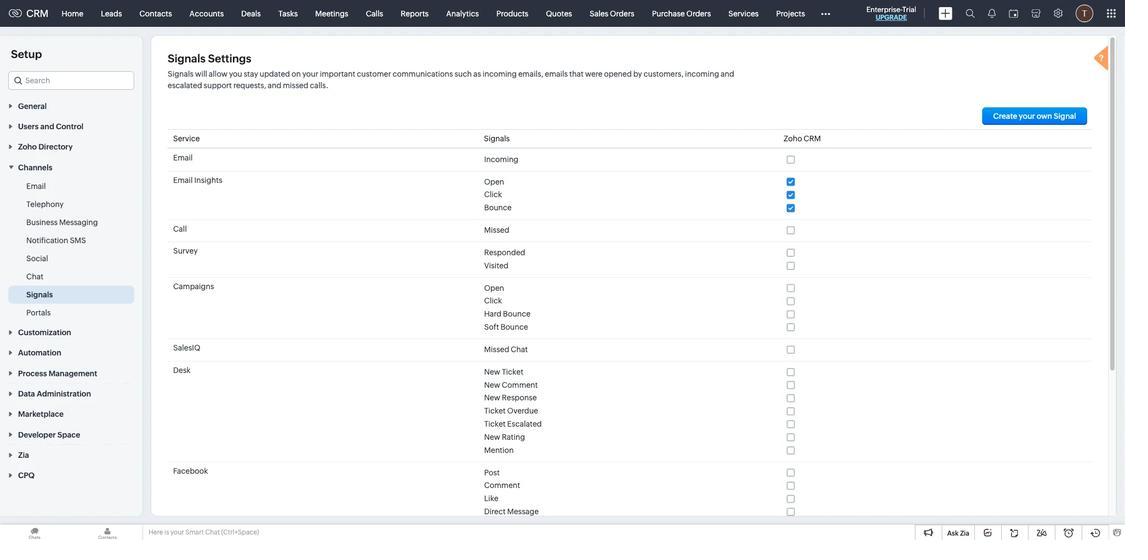 Task type: describe. For each thing, give the bounding box(es) containing it.
facebook
[[173, 467, 208, 476]]

2 vertical spatial your
[[171, 529, 184, 537]]

signal
[[1054, 112, 1077, 121]]

email inside channels region
[[26, 182, 46, 190]]

customer
[[357, 69, 391, 78]]

meetings link
[[307, 0, 357, 27]]

purchase
[[652, 9, 685, 18]]

signals settings
[[168, 52, 252, 65]]

contacts image
[[73, 525, 142, 541]]

soft bounce
[[484, 323, 528, 332]]

services
[[729, 9, 759, 18]]

requests,
[[234, 81, 266, 90]]

support
[[204, 81, 232, 90]]

chat inside channels region
[[26, 272, 43, 281]]

that
[[570, 69, 584, 78]]

were
[[585, 69, 603, 78]]

deals
[[241, 9, 261, 18]]

create menu element
[[933, 0, 960, 27]]

enterprise-
[[867, 5, 903, 13]]

automation button
[[0, 343, 143, 363]]

control
[[56, 122, 84, 131]]

new for new response
[[484, 394, 501, 403]]

accounts
[[190, 9, 224, 18]]

analytics
[[446, 9, 479, 18]]

cpq button
[[0, 465, 143, 486]]

new response
[[484, 394, 537, 403]]

sms
[[70, 236, 86, 245]]

accounts link
[[181, 0, 233, 27]]

new for new comment
[[484, 381, 501, 389]]

signals link
[[26, 289, 53, 300]]

1 horizontal spatial crm
[[804, 134, 821, 143]]

trial
[[903, 5, 917, 13]]

purchase orders
[[652, 9, 711, 18]]

salesiq
[[173, 344, 200, 353]]

portals link
[[26, 307, 51, 318]]

your inside will allow you stay updated on your important customer communications such as incoming emails, emails that were opened by customers, incoming and escalated support requests, and missed calls.
[[303, 69, 318, 78]]

process management
[[18, 369, 97, 378]]

click for hard bounce
[[484, 297, 502, 305]]

create
[[994, 112, 1018, 121]]

desk
[[173, 366, 191, 375]]

calls
[[366, 9, 383, 18]]

open for hard bounce
[[484, 284, 504, 292]]

response
[[502, 394, 537, 403]]

users
[[18, 122, 39, 131]]

1 horizontal spatial zia
[[961, 530, 970, 537]]

ticket escalated
[[484, 420, 542, 429]]

business
[[26, 218, 58, 227]]

directory
[[38, 143, 73, 151]]

automation
[[18, 349, 61, 358]]

orders for sales orders
[[610, 9, 635, 18]]

meetings
[[315, 9, 349, 18]]

insights
[[194, 176, 222, 185]]

1 incoming from the left
[[483, 69, 517, 78]]

survey
[[173, 247, 198, 256]]

0 vertical spatial crm
[[26, 8, 49, 19]]

signals inside channels region
[[26, 290, 53, 299]]

contacts link
[[131, 0, 181, 27]]

reports link
[[392, 0, 438, 27]]

bounce for hard bounce
[[503, 310, 531, 319]]

escalated
[[508, 420, 542, 429]]

calls link
[[357, 0, 392, 27]]

zoho directory button
[[0, 136, 143, 157]]

is
[[164, 529, 169, 537]]

bounce for soft bounce
[[501, 323, 528, 332]]

important
[[320, 69, 356, 78]]

missed chat
[[484, 345, 528, 354]]

email insights
[[173, 176, 222, 185]]

analytics link
[[438, 0, 488, 27]]

soft
[[484, 323, 499, 332]]

zoho crm
[[784, 134, 821, 143]]

opened
[[604, 69, 632, 78]]

Other Modules field
[[814, 5, 838, 22]]

leads
[[101, 9, 122, 18]]

contacts
[[140, 9, 172, 18]]

email down service
[[173, 154, 193, 162]]

reports
[[401, 9, 429, 18]]

customers,
[[644, 69, 684, 78]]

here
[[149, 529, 163, 537]]

projects link
[[768, 0, 814, 27]]

stay
[[244, 69, 258, 78]]

search element
[[960, 0, 982, 27]]

new for new rating
[[484, 433, 501, 442]]

projects
[[777, 9, 806, 18]]

campaigns
[[173, 282, 214, 291]]

orders for purchase orders
[[687, 9, 711, 18]]

(ctrl+space)
[[221, 529, 259, 537]]

deals link
[[233, 0, 270, 27]]

calendar image
[[1009, 9, 1019, 18]]

telephony link
[[26, 199, 64, 210]]

enterprise-trial upgrade
[[867, 5, 917, 21]]

as
[[474, 69, 481, 78]]

ticket for overdue
[[484, 407, 506, 416]]

hard
[[484, 310, 502, 319]]

visited
[[484, 261, 509, 270]]

upgrade
[[876, 14, 908, 21]]

post
[[484, 468, 500, 477]]

Search text field
[[9, 72, 134, 89]]

escalated
[[168, 81, 202, 90]]

marketplace button
[[0, 404, 143, 424]]

process
[[18, 369, 47, 378]]



Task type: locate. For each thing, give the bounding box(es) containing it.
telephony
[[26, 200, 64, 209]]

1 vertical spatial open
[[484, 284, 504, 292]]

2 vertical spatial chat
[[205, 529, 220, 537]]

zia right the ask
[[961, 530, 970, 537]]

incoming
[[484, 155, 519, 164]]

zoho for zoho crm
[[784, 134, 803, 143]]

smart
[[186, 529, 204, 537]]

0 horizontal spatial and
[[40, 122, 54, 131]]

new up the new comment on the left bottom of the page
[[484, 368, 501, 376]]

open down the visited
[[484, 284, 504, 292]]

new down new ticket
[[484, 381, 501, 389]]

communications
[[393, 69, 453, 78]]

direct
[[484, 508, 506, 516]]

chats image
[[0, 525, 69, 541]]

zoho for zoho directory
[[18, 143, 37, 151]]

1 vertical spatial missed
[[484, 345, 510, 354]]

1 vertical spatial crm
[[804, 134, 821, 143]]

search image
[[966, 9, 975, 18]]

ticket up the new comment on the left bottom of the page
[[502, 368, 524, 376]]

here is your smart chat (ctrl+space)
[[149, 529, 259, 537]]

process management button
[[0, 363, 143, 383]]

0 vertical spatial chat
[[26, 272, 43, 281]]

new down the new comment on the left bottom of the page
[[484, 394, 501, 403]]

1 click from the top
[[484, 190, 502, 199]]

1 open from the top
[[484, 177, 504, 186]]

signals up portals
[[26, 290, 53, 299]]

chat down social link in the left top of the page
[[26, 272, 43, 281]]

new for new ticket
[[484, 368, 501, 376]]

0 vertical spatial comment
[[502, 381, 538, 389]]

0 horizontal spatial orders
[[610, 9, 635, 18]]

comment
[[502, 381, 538, 389], [484, 482, 520, 490]]

1 vertical spatial ticket
[[484, 407, 506, 416]]

will
[[195, 69, 207, 78]]

signals up will
[[168, 52, 206, 65]]

your inside button
[[1019, 112, 1036, 121]]

chat link
[[26, 271, 43, 282]]

1 vertical spatial zia
[[961, 530, 970, 537]]

click up hard
[[484, 297, 502, 305]]

channels button
[[0, 157, 143, 177]]

home link
[[53, 0, 92, 27]]

bounce up soft bounce
[[503, 310, 531, 319]]

create your own signal button
[[983, 107, 1088, 125]]

purchase orders link
[[644, 0, 720, 27]]

2 orders from the left
[[687, 9, 711, 18]]

your right on
[[303, 69, 318, 78]]

setup
[[11, 48, 42, 60]]

marketplace
[[18, 410, 64, 419]]

missed down the soft
[[484, 345, 510, 354]]

click for bounce
[[484, 190, 502, 199]]

profile image
[[1076, 5, 1094, 22]]

sales
[[590, 9, 609, 18]]

orders right sales
[[610, 9, 635, 18]]

missed for missed chat
[[484, 345, 510, 354]]

2 new from the top
[[484, 381, 501, 389]]

0 vertical spatial missed
[[484, 226, 510, 235]]

1 horizontal spatial orders
[[687, 9, 711, 18]]

0 horizontal spatial chat
[[26, 272, 43, 281]]

new rating
[[484, 433, 525, 442]]

signals up incoming
[[484, 134, 510, 143]]

crm
[[26, 8, 49, 19], [804, 134, 821, 143]]

sales orders link
[[581, 0, 644, 27]]

0 vertical spatial open
[[484, 177, 504, 186]]

messaging
[[59, 218, 98, 227]]

create menu image
[[939, 7, 953, 20]]

signals image
[[989, 9, 996, 18]]

notification
[[26, 236, 68, 245]]

None field
[[8, 71, 134, 90]]

your right is
[[171, 529, 184, 537]]

1 horizontal spatial incoming
[[685, 69, 720, 78]]

ticket down new response
[[484, 407, 506, 416]]

1 orders from the left
[[610, 9, 635, 18]]

updated
[[260, 69, 290, 78]]

service
[[173, 134, 200, 143]]

2 incoming from the left
[[685, 69, 720, 78]]

chat
[[26, 272, 43, 281], [511, 345, 528, 354], [205, 529, 220, 537]]

incoming right "customers,"
[[685, 69, 720, 78]]

space
[[58, 431, 80, 439]]

social link
[[26, 253, 48, 264]]

profile element
[[1070, 0, 1100, 27]]

quotes link
[[537, 0, 581, 27]]

allow
[[209, 69, 228, 78]]

and
[[721, 69, 735, 78], [268, 81, 282, 90], [40, 122, 54, 131]]

1 vertical spatial your
[[1019, 112, 1036, 121]]

0 horizontal spatial zia
[[18, 451, 29, 460]]

0 horizontal spatial incoming
[[483, 69, 517, 78]]

on
[[292, 69, 301, 78]]

open down incoming
[[484, 177, 504, 186]]

users and control button
[[0, 116, 143, 136]]

email down the channels
[[26, 182, 46, 190]]

administration
[[37, 390, 91, 398]]

1 vertical spatial bounce
[[503, 310, 531, 319]]

click
[[484, 190, 502, 199], [484, 297, 502, 305]]

products
[[497, 9, 529, 18]]

ticket overdue
[[484, 407, 538, 416]]

orders right purchase
[[687, 9, 711, 18]]

home
[[62, 9, 83, 18]]

email left insights
[[173, 176, 193, 185]]

1 vertical spatial click
[[484, 297, 502, 305]]

cpq
[[18, 472, 35, 480]]

open for bounce
[[484, 177, 504, 186]]

users and control
[[18, 122, 84, 131]]

zia inside dropdown button
[[18, 451, 29, 460]]

chat down soft bounce
[[511, 345, 528, 354]]

1 horizontal spatial chat
[[205, 529, 220, 537]]

by
[[634, 69, 642, 78]]

signals element
[[982, 0, 1003, 27]]

will allow you stay updated on your important customer communications such as incoming emails, emails that were opened by customers, incoming and escalated support requests, and missed calls.
[[168, 69, 735, 90]]

0 vertical spatial your
[[303, 69, 318, 78]]

0 vertical spatial and
[[721, 69, 735, 78]]

1 horizontal spatial zoho
[[784, 134, 803, 143]]

you
[[229, 69, 242, 78]]

notification sms
[[26, 236, 86, 245]]

zoho inside dropdown button
[[18, 143, 37, 151]]

incoming right as at top
[[483, 69, 517, 78]]

quotes
[[546, 9, 572, 18]]

4 new from the top
[[484, 433, 501, 442]]

3 new from the top
[[484, 394, 501, 403]]

0 vertical spatial zia
[[18, 451, 29, 460]]

2 click from the top
[[484, 297, 502, 305]]

services link
[[720, 0, 768, 27]]

ticket
[[502, 368, 524, 376], [484, 407, 506, 416], [484, 420, 506, 429]]

comment down post on the bottom left of page
[[484, 482, 520, 490]]

developer space button
[[0, 424, 143, 445]]

bounce up responded
[[484, 203, 512, 212]]

message
[[507, 508, 539, 516]]

2 open from the top
[[484, 284, 504, 292]]

1 vertical spatial chat
[[511, 345, 528, 354]]

chat right smart
[[205, 529, 220, 537]]

zia
[[18, 451, 29, 460], [961, 530, 970, 537]]

and inside users and control dropdown button
[[40, 122, 54, 131]]

call
[[173, 224, 187, 233]]

2 vertical spatial ticket
[[484, 420, 506, 429]]

mention
[[484, 446, 514, 455]]

missed up responded
[[484, 226, 510, 235]]

developer space
[[18, 431, 80, 439]]

hard bounce
[[484, 310, 531, 319]]

signals up escalated
[[168, 69, 195, 78]]

general
[[18, 102, 47, 110]]

0 vertical spatial click
[[484, 190, 502, 199]]

0 horizontal spatial crm
[[26, 8, 49, 19]]

rating
[[502, 433, 525, 442]]

ticket for escalated
[[484, 420, 506, 429]]

1 vertical spatial and
[[268, 81, 282, 90]]

your left own
[[1019, 112, 1036, 121]]

2 missed from the top
[[484, 345, 510, 354]]

2 horizontal spatial chat
[[511, 345, 528, 354]]

1 vertical spatial comment
[[484, 482, 520, 490]]

zoho directory
[[18, 143, 73, 151]]

orders inside 'link'
[[687, 9, 711, 18]]

data administration
[[18, 390, 91, 398]]

2 vertical spatial bounce
[[501, 323, 528, 332]]

ask zia
[[948, 530, 970, 537]]

0 vertical spatial bounce
[[484, 203, 512, 212]]

new up the mention
[[484, 433, 501, 442]]

email
[[173, 154, 193, 162], [173, 176, 193, 185], [26, 182, 46, 190]]

0 horizontal spatial zoho
[[18, 143, 37, 151]]

2 horizontal spatial your
[[1019, 112, 1036, 121]]

own
[[1037, 112, 1053, 121]]

1 horizontal spatial and
[[268, 81, 282, 90]]

channels region
[[0, 177, 143, 322]]

1 missed from the top
[[484, 226, 510, 235]]

0 horizontal spatial your
[[171, 529, 184, 537]]

0 vertical spatial ticket
[[502, 368, 524, 376]]

bounce down 'hard bounce'
[[501, 323, 528, 332]]

zia up cpq
[[18, 451, 29, 460]]

missed for missed
[[484, 226, 510, 235]]

sales orders
[[590, 9, 635, 18]]

create your own signal
[[994, 112, 1077, 121]]

your
[[303, 69, 318, 78], [1019, 112, 1036, 121], [171, 529, 184, 537]]

new
[[484, 368, 501, 376], [484, 381, 501, 389], [484, 394, 501, 403], [484, 433, 501, 442]]

1 new from the top
[[484, 368, 501, 376]]

new ticket
[[484, 368, 524, 376]]

2 vertical spatial and
[[40, 122, 54, 131]]

click down incoming
[[484, 190, 502, 199]]

email link
[[26, 181, 46, 192]]

direct message
[[484, 508, 539, 516]]

leads link
[[92, 0, 131, 27]]

2 horizontal spatial and
[[721, 69, 735, 78]]

responded
[[484, 248, 526, 257]]

1 horizontal spatial your
[[303, 69, 318, 78]]

ticket up new rating
[[484, 420, 506, 429]]

products link
[[488, 0, 537, 27]]

comment up response on the bottom of the page
[[502, 381, 538, 389]]



Task type: vqa. For each thing, say whether or not it's contained in the screenshot.
the Show
no



